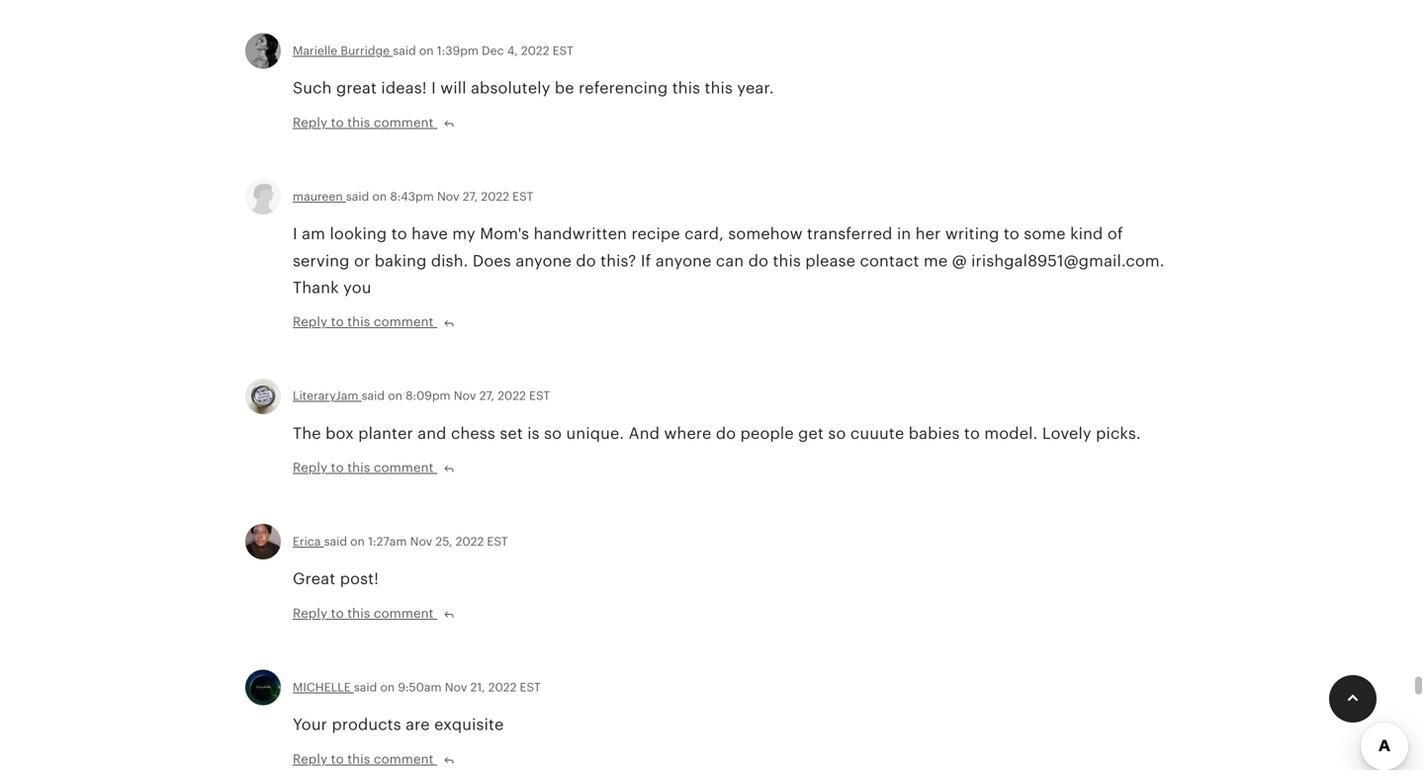 Task type: locate. For each thing, give the bounding box(es) containing it.
her
[[916, 225, 941, 243]]

this down somehow
[[773, 252, 801, 270]]

est up mom's
[[513, 190, 533, 203]]

0 horizontal spatial so
[[544, 425, 562, 442]]

27, up my
[[463, 190, 478, 203]]

1 reply to this comment link from the top
[[293, 114, 455, 132]]

card,
[[685, 225, 724, 243]]

1 comment from the top
[[374, 115, 434, 130]]

5 reply to this comment from the top
[[293, 752, 437, 767]]

marielle
[[293, 44, 338, 57]]

thank
[[293, 279, 339, 297]]

on for products
[[380, 681, 395, 694]]

reply down "such"
[[293, 115, 328, 130]]

reply to this comment for great
[[293, 115, 437, 130]]

comment down ideas!
[[374, 115, 434, 130]]

i left will
[[431, 79, 436, 97]]

reply down 'thank'
[[293, 315, 328, 330]]

reply down your at the bottom left
[[293, 752, 328, 767]]

4 reply to this comment from the top
[[293, 606, 437, 621]]

michelle
[[293, 681, 351, 694]]

25,
[[436, 535, 452, 548]]

comment
[[374, 115, 434, 130], [374, 315, 434, 330], [374, 460, 434, 475], [374, 606, 434, 621], [374, 752, 434, 767]]

said up looking
[[346, 190, 369, 203]]

said right erica
[[324, 535, 347, 548]]

reply to this comment
[[293, 115, 437, 130], [293, 315, 437, 330], [293, 460, 437, 475], [293, 606, 437, 621], [293, 752, 437, 767]]

27,
[[463, 190, 478, 203], [479, 389, 495, 403]]

0 vertical spatial i
[[431, 79, 436, 97]]

reply to this comment down the "products"
[[293, 752, 437, 767]]

3 reply to this comment link from the top
[[293, 459, 455, 477]]

2 so from the left
[[828, 425, 846, 442]]

your products are exquisite
[[293, 716, 504, 734]]

do
[[576, 252, 596, 270], [748, 252, 769, 270], [716, 425, 736, 442]]

if
[[641, 252, 651, 270]]

9:50am nov 21, 2022 est link
[[398, 681, 541, 694]]

somehow
[[728, 225, 803, 243]]

est right 21,
[[520, 681, 541, 694]]

this down box
[[347, 460, 370, 475]]

0 vertical spatial 27,
[[463, 190, 478, 203]]

maureen link
[[293, 190, 346, 203]]

1 vertical spatial i
[[293, 225, 298, 243]]

absolutely
[[471, 79, 550, 97]]

to right the babies
[[964, 425, 980, 442]]

comment down post!
[[374, 606, 434, 621]]

i
[[431, 79, 436, 97], [293, 225, 298, 243]]

do down somehow
[[748, 252, 769, 270]]

said up planter
[[362, 389, 385, 403]]

said for products
[[354, 681, 377, 694]]

2 anyone from the left
[[656, 252, 712, 270]]

2022 for and
[[498, 389, 526, 403]]

reply to this comment link down you
[[293, 313, 455, 331]]

dec
[[482, 44, 504, 57]]

2 reply to this comment from the top
[[293, 315, 437, 330]]

5 comment from the top
[[374, 752, 434, 767]]

2022 up set
[[498, 389, 526, 403]]

to down great post!
[[331, 606, 344, 621]]

on for post!
[[350, 535, 365, 548]]

nov for and
[[454, 389, 476, 403]]

1 horizontal spatial i
[[431, 79, 436, 97]]

people
[[740, 425, 794, 442]]

0 horizontal spatial anyone
[[516, 252, 572, 270]]

to
[[331, 115, 344, 130], [391, 225, 407, 243], [1004, 225, 1020, 243], [331, 315, 344, 330], [964, 425, 980, 442], [331, 460, 344, 475], [331, 606, 344, 621], [331, 752, 344, 767]]

i left am
[[293, 225, 298, 243]]

1 horizontal spatial so
[[828, 425, 846, 442]]

1 reply to this comment from the top
[[293, 115, 437, 130]]

so right is in the left of the page
[[544, 425, 562, 442]]

1 horizontal spatial do
[[716, 425, 736, 442]]

michelle link
[[293, 681, 354, 694]]

box
[[325, 425, 354, 442]]

literaryjam said on 8:09pm nov 27, 2022 est
[[293, 389, 550, 403]]

anyone down card,
[[656, 252, 712, 270]]

4 reply from the top
[[293, 606, 328, 621]]

picks.
[[1096, 425, 1141, 442]]

reply to this comment link down post!
[[293, 605, 455, 623]]

reply to this comment link
[[293, 114, 455, 132], [293, 313, 455, 331], [293, 459, 455, 477], [293, 605, 455, 623], [293, 751, 455, 769]]

2022 right 21,
[[488, 681, 517, 694]]

reply to this comment link for am
[[293, 313, 455, 331]]

reply for great post!
[[293, 606, 328, 621]]

reply to this comment link down the "products"
[[293, 751, 455, 769]]

on left 8:43pm
[[372, 190, 387, 203]]

comment down planter
[[374, 460, 434, 475]]

reply down the great
[[293, 606, 328, 621]]

1 horizontal spatial 27,
[[479, 389, 495, 403]]

do right where on the bottom of the page
[[716, 425, 736, 442]]

such
[[293, 79, 332, 97]]

nov for exquisite
[[445, 681, 467, 694]]

nov right 8:09pm
[[454, 389, 476, 403]]

reply to this comment link for box
[[293, 459, 455, 477]]

1:39pm dec 4, 2022 est link
[[437, 44, 574, 57]]

2 comment from the top
[[374, 315, 434, 330]]

comment down baking on the left of the page
[[374, 315, 434, 330]]

said for am
[[346, 190, 369, 203]]

2022 up mom's
[[481, 190, 509, 203]]

2 reply to this comment link from the top
[[293, 313, 455, 331]]

reply to this comment down great
[[293, 115, 437, 130]]

said for box
[[362, 389, 385, 403]]

reply to this comment down post!
[[293, 606, 437, 621]]

8:43pm
[[390, 190, 434, 203]]

this down post!
[[347, 606, 370, 621]]

marielle burridge said on 1:39pm dec 4, 2022 est
[[293, 44, 574, 57]]

so right get
[[828, 425, 846, 442]]

4 reply to this comment link from the top
[[293, 605, 455, 623]]

nov right 8:43pm
[[437, 190, 459, 203]]

3 reply to this comment from the top
[[293, 460, 437, 475]]

1 vertical spatial 27,
[[479, 389, 495, 403]]

0 horizontal spatial 27,
[[463, 190, 478, 203]]

on left 1:39pm
[[419, 44, 434, 57]]

to left some
[[1004, 225, 1020, 243]]

5 reply to this comment link from the top
[[293, 751, 455, 769]]

2022 right the 25,
[[456, 535, 484, 548]]

this down great
[[347, 115, 370, 130]]

great
[[336, 79, 377, 97]]

reply to this comment down you
[[293, 315, 437, 330]]

serving
[[293, 252, 350, 270]]

reply to this comment down planter
[[293, 460, 437, 475]]

reply to this comment link down planter
[[293, 459, 455, 477]]

0 horizontal spatial i
[[293, 225, 298, 243]]

reply to this comment link down great
[[293, 114, 455, 132]]

reply
[[293, 115, 328, 130], [293, 315, 328, 330], [293, 460, 328, 475], [293, 606, 328, 621], [293, 752, 328, 767]]

1 reply from the top
[[293, 115, 328, 130]]

said up the "products"
[[354, 681, 377, 694]]

reply for the box planter and chess set is so unique. and where do people get so cuuute babies to model. lovely picks.
[[293, 460, 328, 475]]

i am looking to have my mom's handwritten recipe card, somehow transferred in her writing to some kind of serving or baking dish. does anyone do this? if anyone can do this please contact me @ irishgal8951@gmail.com. thank you
[[293, 225, 1165, 297]]

this right referencing
[[672, 79, 700, 97]]

erica said on 1:27am nov 25, 2022 est
[[293, 535, 508, 548]]

mom's
[[480, 225, 529, 243]]

set
[[500, 425, 523, 442]]

on for am
[[372, 190, 387, 203]]

27, up chess
[[479, 389, 495, 403]]

this inside i am looking to have my mom's handwritten recipe card, somehow transferred in her writing to some kind of serving or baking dish. does anyone do this? if anyone can do this please contact me @ irishgal8951@gmail.com. thank you
[[773, 252, 801, 270]]

1 horizontal spatial anyone
[[656, 252, 712, 270]]

maureen said on 8:43pm nov 27, 2022 est
[[293, 190, 533, 203]]

comment for chess
[[374, 460, 434, 475]]

have
[[412, 225, 448, 243]]

2022 for to
[[481, 190, 509, 203]]

ideas!
[[381, 79, 427, 97]]

1:27am nov 25, 2022 est link
[[368, 535, 508, 548]]

on left '1:27am'
[[350, 535, 365, 548]]

reply down the
[[293, 460, 328, 475]]

est up is in the left of the page
[[529, 389, 550, 403]]

this down the "products"
[[347, 752, 370, 767]]

does
[[473, 252, 511, 270]]

planter
[[358, 425, 413, 442]]

2 reply from the top
[[293, 315, 328, 330]]

said
[[393, 44, 416, 57], [346, 190, 369, 203], [362, 389, 385, 403], [324, 535, 347, 548], [354, 681, 377, 694]]

and
[[418, 425, 447, 442]]

this
[[672, 79, 700, 97], [705, 79, 733, 97], [347, 115, 370, 130], [773, 252, 801, 270], [347, 315, 370, 330], [347, 460, 370, 475], [347, 606, 370, 621], [347, 752, 370, 767]]

so
[[544, 425, 562, 442], [828, 425, 846, 442]]

est for to
[[513, 190, 533, 203]]

anyone down handwritten
[[516, 252, 572, 270]]

please
[[805, 252, 856, 270]]

reply to this comment for box
[[293, 460, 437, 475]]

3 reply from the top
[[293, 460, 328, 475]]

nov for to
[[437, 190, 459, 203]]

1:27am
[[368, 535, 407, 548]]

on left 8:09pm
[[388, 389, 402, 403]]

5 reply from the top
[[293, 752, 328, 767]]

marielle burridge link
[[293, 44, 393, 57]]

looking
[[330, 225, 387, 243]]

nov
[[437, 190, 459, 203], [454, 389, 476, 403], [410, 535, 432, 548], [445, 681, 467, 694]]

reply to this comment for products
[[293, 752, 437, 767]]

erica
[[293, 535, 321, 548]]

to down you
[[331, 315, 344, 330]]

do down handwritten
[[576, 252, 596, 270]]

2022
[[521, 44, 549, 57], [481, 190, 509, 203], [498, 389, 526, 403], [456, 535, 484, 548], [488, 681, 517, 694]]

comment down your products are exquisite
[[374, 752, 434, 767]]

nov left 21,
[[445, 681, 467, 694]]

4,
[[507, 44, 518, 57]]

on left the 9:50am
[[380, 681, 395, 694]]

3 comment from the top
[[374, 460, 434, 475]]



Task type: vqa. For each thing, say whether or not it's contained in the screenshot.


Task type: describe. For each thing, give the bounding box(es) containing it.
post!
[[340, 570, 379, 588]]

reply for such great ideas! i will absolutely be referencing this this year.
[[293, 115, 328, 130]]

reply to this comment for post!
[[293, 606, 437, 621]]

said for post!
[[324, 535, 347, 548]]

2022 for exquisite
[[488, 681, 517, 694]]

get
[[798, 425, 824, 442]]

to down the "products"
[[331, 752, 344, 767]]

kind
[[1070, 225, 1103, 243]]

the box planter and chess set is so unique. and where do people get so cuuute babies to model. lovely picks.
[[293, 425, 1141, 442]]

recipe
[[631, 225, 680, 243]]

be
[[555, 79, 574, 97]]

babies
[[909, 425, 960, 442]]

of
[[1108, 225, 1123, 243]]

on for box
[[388, 389, 402, 403]]

unique.
[[566, 425, 624, 442]]

this?
[[601, 252, 636, 270]]

2 horizontal spatial do
[[748, 252, 769, 270]]

will
[[440, 79, 467, 97]]

chess
[[451, 425, 495, 442]]

baking
[[375, 252, 427, 270]]

contact
[[860, 252, 919, 270]]

0 horizontal spatial do
[[576, 252, 596, 270]]

2022 right 4, in the left top of the page
[[521, 44, 549, 57]]

products
[[332, 716, 401, 734]]

transferred
[[807, 225, 893, 243]]

8:09pm
[[406, 389, 451, 403]]

me
[[924, 252, 948, 270]]

comment for have
[[374, 315, 434, 330]]

am
[[302, 225, 326, 243]]

comment for will
[[374, 115, 434, 130]]

the
[[293, 425, 321, 442]]

some
[[1024, 225, 1066, 243]]

model.
[[985, 425, 1038, 442]]

great post!
[[293, 570, 379, 588]]

your
[[293, 716, 327, 734]]

1:39pm
[[437, 44, 479, 57]]

maureen
[[293, 190, 343, 203]]

you
[[343, 279, 372, 297]]

or
[[354, 252, 370, 270]]

is
[[527, 425, 540, 442]]

michelle said on 9:50am nov 21, 2022 est
[[293, 681, 541, 694]]

exquisite
[[434, 716, 504, 734]]

1 anyone from the left
[[516, 252, 572, 270]]

reply for i am looking to have my mom's handwritten recipe card, somehow transferred in her writing to some kind of serving or baking dish. does anyone do this? if anyone can do this please contact me @ irishgal8951@gmail.com. thank you
[[293, 315, 328, 330]]

in
[[897, 225, 911, 243]]

erica link
[[293, 535, 324, 548]]

to down box
[[331, 460, 344, 475]]

@
[[952, 252, 967, 270]]

4 comment from the top
[[374, 606, 434, 621]]

dish.
[[431, 252, 468, 270]]

my
[[452, 225, 476, 243]]

to up baking on the left of the page
[[391, 225, 407, 243]]

est right the 25,
[[487, 535, 508, 548]]

to down great
[[331, 115, 344, 130]]

8:43pm nov 27, 2022 est link
[[390, 190, 533, 203]]

27, for set
[[479, 389, 495, 403]]

this down you
[[347, 315, 370, 330]]

est for exquisite
[[520, 681, 541, 694]]

irishgal8951@gmail.com.
[[971, 252, 1165, 270]]

referencing
[[579, 79, 668, 97]]

8:09pm nov 27, 2022 est link
[[406, 389, 550, 403]]

are
[[406, 716, 430, 734]]

est up be
[[553, 44, 574, 57]]

year.
[[737, 79, 774, 97]]

reply for your products are exquisite
[[293, 752, 328, 767]]

lovely
[[1042, 425, 1092, 442]]

reply to this comment for am
[[293, 315, 437, 330]]

9:50am
[[398, 681, 442, 694]]

i inside i am looking to have my mom's handwritten recipe card, somehow transferred in her writing to some kind of serving or baking dish. does anyone do this? if anyone can do this please contact me @ irishgal8951@gmail.com. thank you
[[293, 225, 298, 243]]

nov left the 25,
[[410, 535, 432, 548]]

literaryjam
[[293, 389, 358, 403]]

great
[[293, 570, 336, 588]]

cuuute
[[850, 425, 904, 442]]

burridge
[[341, 44, 390, 57]]

writing
[[945, 225, 999, 243]]

where
[[664, 425, 712, 442]]

and
[[629, 425, 660, 442]]

literaryjam link
[[293, 389, 362, 403]]

reply to this comment link for products
[[293, 751, 455, 769]]

such great ideas! i will absolutely be referencing this this year.
[[293, 79, 774, 97]]

1 so from the left
[[544, 425, 562, 442]]

est for and
[[529, 389, 550, 403]]

reply to this comment link for post!
[[293, 605, 455, 623]]

said up ideas!
[[393, 44, 416, 57]]

27, for my
[[463, 190, 478, 203]]

can
[[716, 252, 744, 270]]

handwritten
[[534, 225, 627, 243]]

21,
[[470, 681, 485, 694]]

this left year.
[[705, 79, 733, 97]]

reply to this comment link for great
[[293, 114, 455, 132]]



